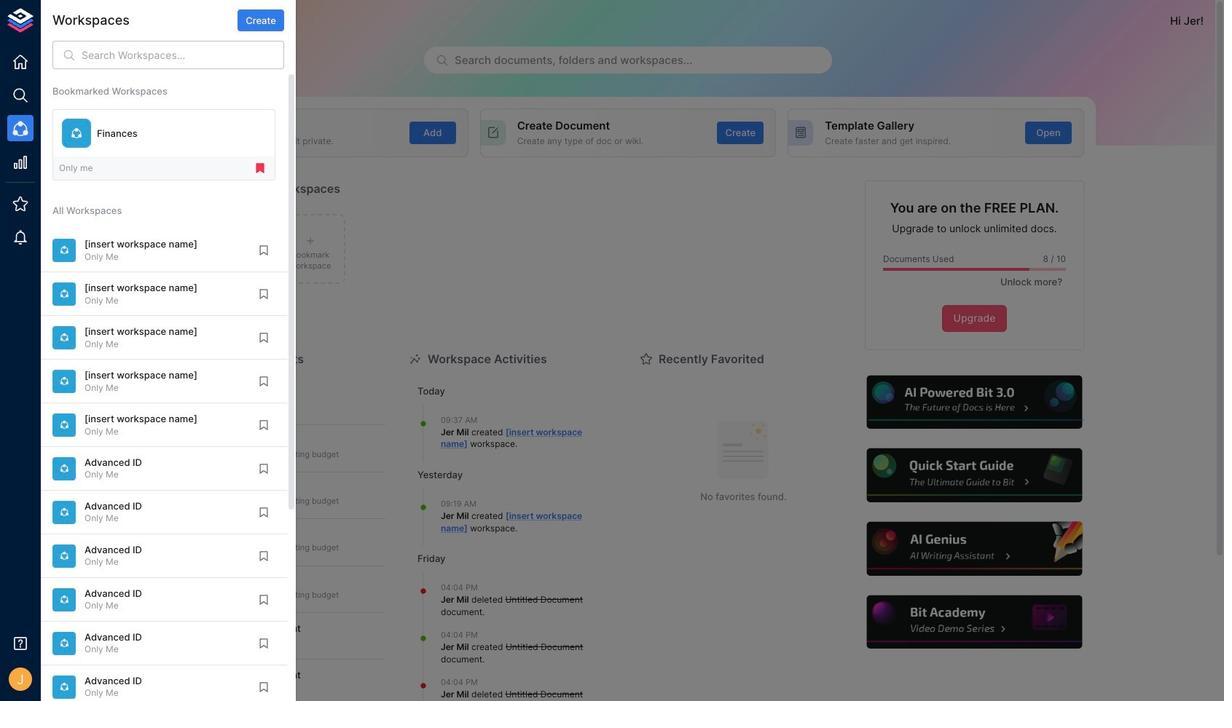 Task type: describe. For each thing, give the bounding box(es) containing it.
1 bookmark image from the top
[[257, 244, 270, 257]]

4 help image from the top
[[865, 594, 1085, 652]]

9 bookmark image from the top
[[257, 681, 270, 694]]

8 bookmark image from the top
[[257, 594, 270, 607]]

remove bookmark image
[[254, 162, 267, 175]]

6 bookmark image from the top
[[257, 506, 270, 520]]

2 bookmark image from the top
[[257, 638, 270, 651]]

2 bookmark image from the top
[[257, 288, 270, 301]]

1 bookmark image from the top
[[257, 375, 270, 388]]

7 bookmark image from the top
[[257, 550, 270, 563]]



Task type: locate. For each thing, give the bounding box(es) containing it.
4 bookmark image from the top
[[257, 419, 270, 432]]

1 help image from the top
[[865, 374, 1085, 432]]

Search Workspaces... text field
[[82, 41, 284, 69]]

bookmark image
[[257, 375, 270, 388], [257, 638, 270, 651]]

0 vertical spatial bookmark image
[[257, 375, 270, 388]]

2 help image from the top
[[865, 447, 1085, 505]]

3 help image from the top
[[865, 521, 1085, 578]]

5 bookmark image from the top
[[257, 463, 270, 476]]

help image
[[865, 374, 1085, 432], [865, 447, 1085, 505], [865, 521, 1085, 578], [865, 594, 1085, 652]]

1 vertical spatial bookmark image
[[257, 638, 270, 651]]

bookmark image
[[257, 244, 270, 257], [257, 288, 270, 301], [257, 332, 270, 345], [257, 419, 270, 432], [257, 463, 270, 476], [257, 506, 270, 520], [257, 550, 270, 563], [257, 594, 270, 607], [257, 681, 270, 694]]

3 bookmark image from the top
[[257, 332, 270, 345]]



